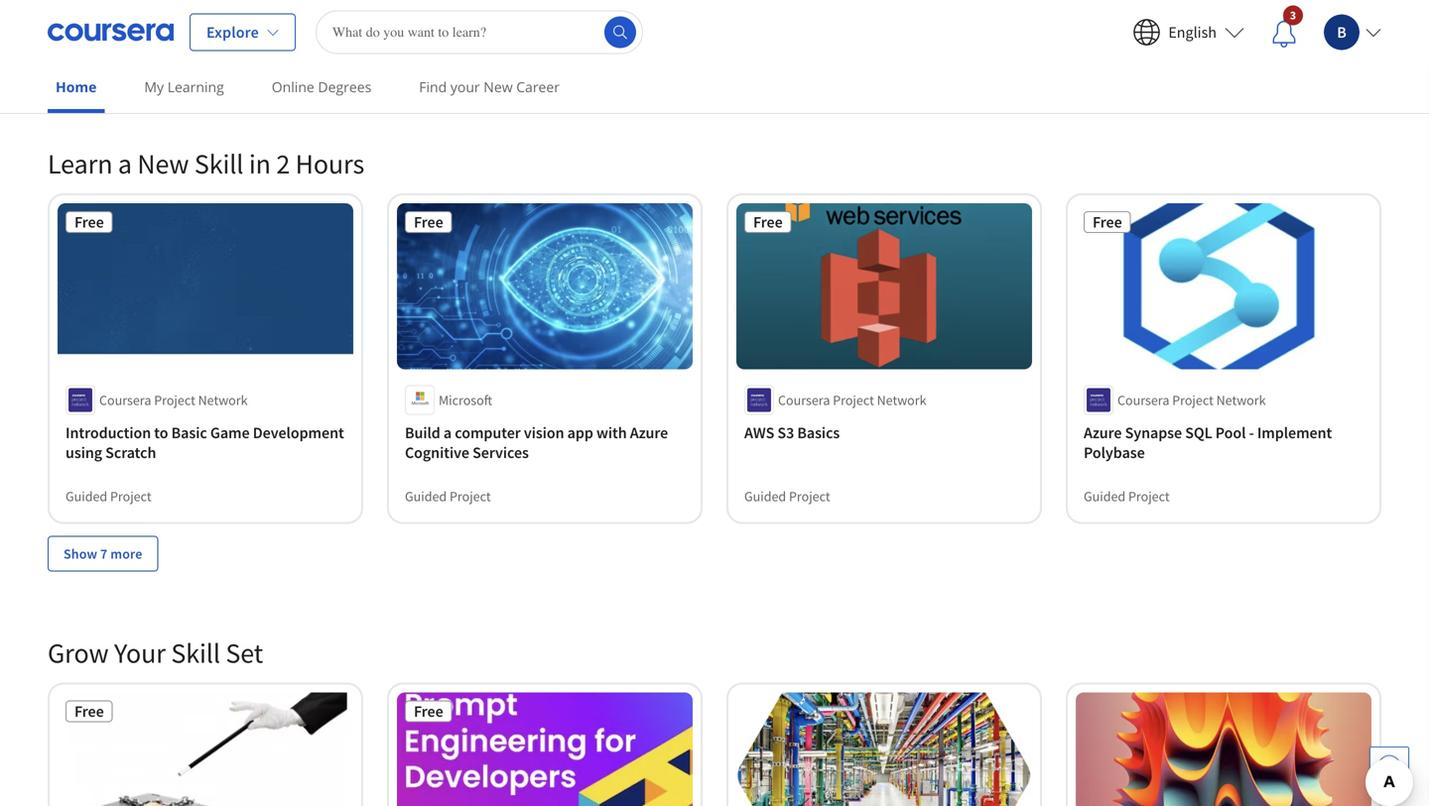 Task type: vqa. For each thing, say whether or not it's contained in the screenshot.
Program to the middle
no



Task type: locate. For each thing, give the bounding box(es) containing it.
2 azure from the left
[[1084, 423, 1122, 443]]

4 guided from the left
[[1084, 488, 1126, 506]]

1 horizontal spatial a
[[444, 423, 452, 443]]

0 horizontal spatial coursera project network
[[99, 391, 248, 409]]

1 horizontal spatial coursera
[[778, 391, 830, 409]]

3 coursera project network from the left
[[1118, 391, 1266, 409]]

0 horizontal spatial coursera
[[99, 391, 151, 409]]

aws s3 basics
[[744, 423, 840, 443]]

learn
[[48, 146, 113, 181]]

coursera project network for sql
[[1118, 391, 1266, 409]]

3 button
[[1257, 4, 1312, 60]]

explore button
[[190, 13, 296, 51]]

english button
[[1121, 6, 1257, 58]]

2 horizontal spatial coursera
[[1118, 391, 1170, 409]]

coursera up synapse
[[1118, 391, 1170, 409]]

coursera project network up aws s3 basics link
[[778, 391, 927, 409]]

2 network from the left
[[877, 391, 927, 409]]

my learning
[[144, 77, 224, 96]]

skill inside 'element'
[[171, 636, 220, 671]]

3 guided from the left
[[744, 488, 786, 506]]

aws
[[744, 423, 774, 443]]

network up aws s3 basics link
[[877, 391, 927, 409]]

network up game
[[198, 391, 248, 409]]

project up sql
[[1172, 391, 1214, 409]]

1 network from the left
[[198, 391, 248, 409]]

guided down 'polybase'
[[1084, 488, 1126, 506]]

1 guided from the left
[[66, 488, 107, 506]]

coursera
[[99, 391, 151, 409], [778, 391, 830, 409], [1118, 391, 1170, 409]]

polybase
[[1084, 443, 1145, 463]]

guided project for aws
[[744, 488, 830, 506]]

show
[[64, 545, 97, 563]]

What do you want to learn? text field
[[316, 10, 643, 54]]

online degrees
[[272, 77, 371, 96]]

coursera for to
[[99, 391, 151, 409]]

1 coursera project network from the left
[[99, 391, 248, 409]]

set
[[226, 636, 263, 671]]

4 guided project from the left
[[1084, 488, 1170, 506]]

skill left set
[[171, 636, 220, 671]]

synapse
[[1125, 423, 1182, 443]]

career
[[516, 77, 560, 96]]

new for a
[[137, 146, 189, 181]]

azure
[[630, 423, 668, 443], [1084, 423, 1122, 443]]

pool
[[1216, 423, 1246, 443]]

project up aws s3 basics link
[[833, 391, 874, 409]]

new for your
[[484, 77, 513, 96]]

home link
[[48, 65, 105, 113]]

1 horizontal spatial new
[[484, 77, 513, 96]]

microsoft
[[439, 391, 492, 409]]

1 horizontal spatial azure
[[1084, 423, 1122, 443]]

skill left the in on the top of the page
[[194, 146, 244, 181]]

explore
[[206, 22, 259, 42]]

network for basic
[[198, 391, 248, 409]]

coursera for s3
[[778, 391, 830, 409]]

2 guided project from the left
[[405, 488, 491, 506]]

coursera project network up sql
[[1118, 391, 1266, 409]]

sql
[[1185, 423, 1213, 443]]

2 horizontal spatial coursera project network
[[1118, 391, 1266, 409]]

basics
[[797, 423, 840, 443]]

in
[[249, 146, 271, 181]]

free for azure
[[1093, 212, 1122, 232]]

b
[[1337, 22, 1347, 42]]

coursera project network for basics
[[778, 391, 927, 409]]

network up pool
[[1216, 391, 1266, 409]]

network
[[198, 391, 248, 409], [877, 391, 927, 409], [1216, 391, 1266, 409]]

a right "build"
[[444, 423, 452, 443]]

2 coursera from the left
[[778, 391, 830, 409]]

your
[[450, 77, 480, 96]]

network for basics
[[877, 391, 927, 409]]

0 vertical spatial new
[[484, 77, 513, 96]]

a for build
[[444, 423, 452, 443]]

computer
[[455, 423, 521, 443]]

free
[[74, 212, 104, 232], [414, 212, 443, 232], [753, 212, 783, 232], [1093, 212, 1122, 232], [74, 702, 104, 722], [414, 702, 443, 722]]

coursera project network
[[99, 391, 248, 409], [778, 391, 927, 409], [1118, 391, 1266, 409]]

azure right with
[[630, 423, 668, 443]]

1 azure from the left
[[630, 423, 668, 443]]

a
[[118, 146, 132, 181], [444, 423, 452, 443]]

3 guided project from the left
[[744, 488, 830, 506]]

coursera project network up to
[[99, 391, 248, 409]]

None search field
[[316, 10, 643, 54]]

2 coursera project network from the left
[[778, 391, 927, 409]]

coursera up aws s3 basics
[[778, 391, 830, 409]]

guided project
[[66, 488, 151, 506], [405, 488, 491, 506], [744, 488, 830, 506], [1084, 488, 1170, 506]]

0 horizontal spatial network
[[198, 391, 248, 409]]

learning
[[167, 77, 224, 96]]

azure left synapse
[[1084, 423, 1122, 443]]

grow
[[48, 636, 109, 671]]

build
[[405, 423, 440, 443]]

skill
[[194, 146, 244, 181], [171, 636, 220, 671]]

learn a new skill in 2 hours
[[48, 146, 364, 181]]

online degrees link
[[264, 65, 379, 109]]

0 vertical spatial a
[[118, 146, 132, 181]]

find
[[419, 77, 447, 96]]

online
[[272, 77, 314, 96]]

guided project down scratch
[[66, 488, 151, 506]]

my learning link
[[136, 65, 232, 109]]

3 coursera from the left
[[1118, 391, 1170, 409]]

guided for build a computer vision app with azure cognitive services
[[405, 488, 447, 506]]

a inside build a computer vision app with azure cognitive services
[[444, 423, 452, 443]]

-
[[1249, 423, 1254, 443]]

guided down using
[[66, 488, 107, 506]]

0 horizontal spatial a
[[118, 146, 132, 181]]

project
[[154, 391, 195, 409], [833, 391, 874, 409], [1172, 391, 1214, 409], [110, 488, 151, 506], [450, 488, 491, 506], [789, 488, 830, 506], [1129, 488, 1170, 506]]

with
[[596, 423, 627, 443]]

guided project down s3
[[744, 488, 830, 506]]

2 guided from the left
[[405, 488, 447, 506]]

a right learn
[[118, 146, 132, 181]]

introduction to basic game development using scratch
[[66, 423, 344, 463]]

3 network from the left
[[1216, 391, 1266, 409]]

new right your
[[484, 77, 513, 96]]

guided down cognitive
[[405, 488, 447, 506]]

0 horizontal spatial new
[[137, 146, 189, 181]]

guided
[[66, 488, 107, 506], [405, 488, 447, 506], [744, 488, 786, 506], [1084, 488, 1126, 506]]

new down the my
[[137, 146, 189, 181]]

introduction to basic game development using scratch link
[[66, 423, 345, 463]]

1 vertical spatial skill
[[171, 636, 220, 671]]

1 horizontal spatial coursera project network
[[778, 391, 927, 409]]

coursera up introduction
[[99, 391, 151, 409]]

basic
[[171, 423, 207, 443]]

guided project down 'polybase'
[[1084, 488, 1170, 506]]

azure inside build a computer vision app with azure cognitive services
[[630, 423, 668, 443]]

1 vertical spatial new
[[137, 146, 189, 181]]

guided project down cognitive
[[405, 488, 491, 506]]

new
[[484, 77, 513, 96], [137, 146, 189, 181]]

1 horizontal spatial network
[[877, 391, 927, 409]]

0 horizontal spatial azure
[[630, 423, 668, 443]]

2 horizontal spatial network
[[1216, 391, 1266, 409]]

1 guided project from the left
[[66, 488, 151, 506]]

project down basics
[[789, 488, 830, 506]]

1 coursera from the left
[[99, 391, 151, 409]]

guided down aws at the right
[[744, 488, 786, 506]]

1 vertical spatial a
[[444, 423, 452, 443]]



Task type: describe. For each thing, give the bounding box(es) containing it.
project down 'polybase'
[[1129, 488, 1170, 506]]

project down 'services'
[[450, 488, 491, 506]]

help center image
[[1378, 755, 1401, 779]]

implement
[[1257, 423, 1332, 443]]

0 vertical spatial skill
[[194, 146, 244, 181]]

guided for azure synapse sql pool - implement polybase
[[1084, 488, 1126, 506]]

7
[[100, 545, 108, 563]]

scratch
[[105, 443, 156, 463]]

hours
[[295, 146, 364, 181]]

cognitive
[[405, 443, 469, 463]]

s3
[[778, 423, 794, 443]]

development
[[253, 423, 344, 443]]

your
[[114, 636, 166, 671]]

app
[[567, 423, 593, 443]]

my
[[144, 77, 164, 96]]

b button
[[1312, 2, 1382, 62]]

vision
[[524, 423, 564, 443]]

coursera for synapse
[[1118, 391, 1170, 409]]

using
[[66, 443, 102, 463]]

introduction
[[66, 423, 151, 443]]

azure synapse sql pool - implement polybase link
[[1084, 423, 1364, 463]]

coursera project network for basic
[[99, 391, 248, 409]]

2
[[276, 146, 290, 181]]

guided project for build
[[405, 488, 491, 506]]

free for build
[[414, 212, 443, 232]]

english
[[1169, 22, 1217, 42]]

azure inside azure synapse sql pool - implement polybase
[[1084, 423, 1122, 443]]

find your new career link
[[411, 65, 568, 109]]

home
[[56, 77, 97, 96]]

free for aws
[[753, 212, 783, 232]]

project down scratch
[[110, 488, 151, 506]]

project up to
[[154, 391, 195, 409]]

build a computer vision app with azure cognitive services link
[[405, 423, 685, 463]]

new on coursera collection element
[[36, 0, 1394, 114]]

a for learn
[[118, 146, 132, 181]]

to
[[154, 423, 168, 443]]

coursera image
[[48, 16, 174, 48]]

guided project for azure
[[1084, 488, 1170, 506]]

free for introduction
[[74, 212, 104, 232]]

grow your skill set collection element
[[36, 604, 1394, 807]]

guided for introduction to basic game development using scratch
[[66, 488, 107, 506]]

more
[[110, 545, 142, 563]]

grow your skill set
[[48, 636, 263, 671]]

3
[[1290, 7, 1297, 23]]

guided for aws s3 basics
[[744, 488, 786, 506]]

game
[[210, 423, 250, 443]]

network for sql
[[1216, 391, 1266, 409]]

learn a new skill in 2 hours collection element
[[36, 114, 1394, 604]]

services
[[473, 443, 529, 463]]

guided project for introduction
[[66, 488, 151, 506]]

show 7 more
[[64, 545, 142, 563]]

degrees
[[318, 77, 371, 96]]

build a computer vision app with azure cognitive services
[[405, 423, 668, 463]]

aws s3 basics link
[[744, 423, 1024, 443]]

find your new career
[[419, 77, 560, 96]]

show 7 more button
[[48, 536, 158, 572]]

azure synapse sql pool - implement polybase
[[1084, 423, 1332, 463]]



